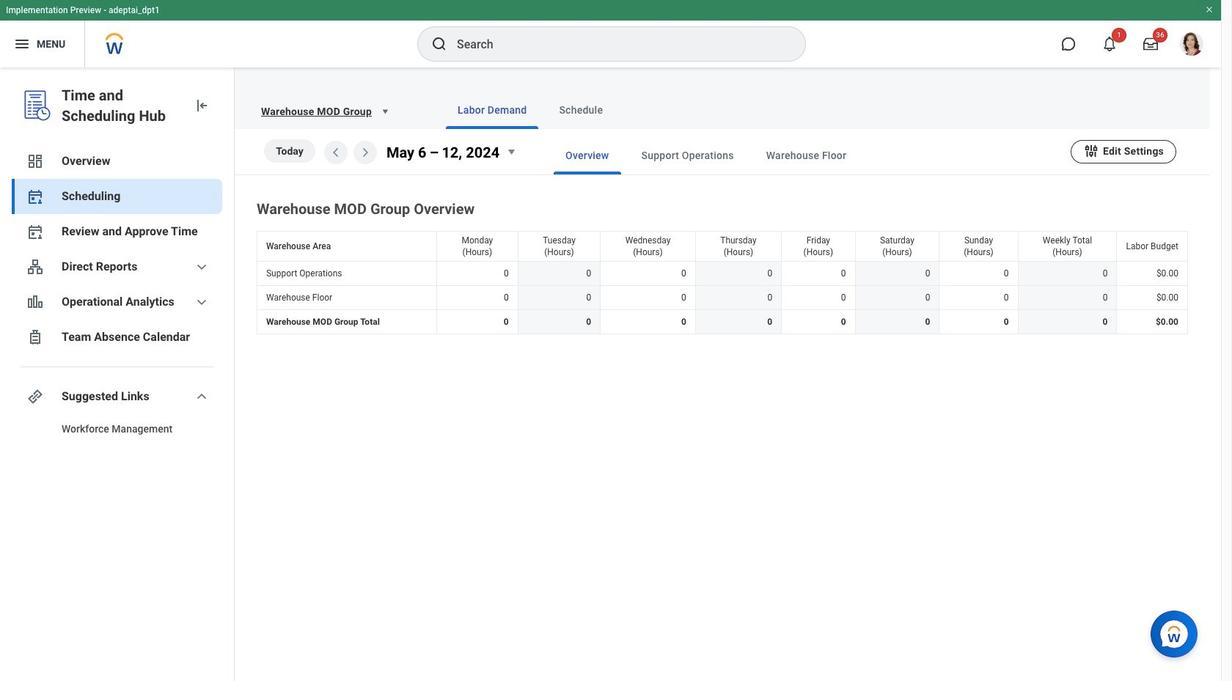 Task type: locate. For each thing, give the bounding box(es) containing it.
justify image
[[13, 35, 31, 53]]

chevron right small image
[[357, 144, 374, 161]]

link image
[[26, 388, 44, 406]]

chart image
[[26, 294, 44, 311]]

chevron down small image
[[193, 294, 211, 311]]

chevron down small image for view team icon
[[193, 258, 211, 276]]

transformation import image
[[193, 97, 211, 114]]

banner
[[0, 0, 1222, 68]]

view team image
[[26, 258, 44, 276]]

1 vertical spatial tab list
[[525, 137, 1072, 175]]

chevron down small image
[[193, 258, 211, 276], [193, 388, 211, 406]]

2 chevron down small image from the top
[[193, 388, 211, 406]]

1 chevron down small image from the top
[[193, 258, 211, 276]]

tab list
[[417, 91, 1193, 129], [525, 137, 1072, 175]]

dashboard image
[[26, 153, 44, 170]]

1 vertical spatial chevron down small image
[[193, 388, 211, 406]]

inbox large image
[[1144, 37, 1159, 51]]

configure image
[[1084, 143, 1100, 159]]

0 vertical spatial chevron down small image
[[193, 258, 211, 276]]

notifications large image
[[1103, 37, 1118, 51]]

time and scheduling hub element
[[62, 85, 181, 126]]

caret down small image
[[378, 104, 393, 119]]

chevron down small image for link image
[[193, 388, 211, 406]]

tab panel
[[235, 129, 1211, 338]]

Search Workday  search field
[[457, 28, 776, 60]]

chevron left small image
[[327, 144, 345, 161]]



Task type: vqa. For each thing, say whether or not it's contained in the screenshot.
LENA
no



Task type: describe. For each thing, give the bounding box(es) containing it.
profile logan mcneil image
[[1181, 32, 1204, 59]]

0 vertical spatial tab list
[[417, 91, 1193, 129]]

close environment banner image
[[1206, 5, 1215, 14]]

caret down small image
[[503, 143, 520, 161]]

navigation pane region
[[0, 68, 235, 682]]

calendar user solid image
[[26, 223, 44, 241]]

task timeoff image
[[26, 329, 44, 346]]

calendar user solid image
[[26, 188, 44, 205]]

search image
[[431, 35, 448, 53]]



